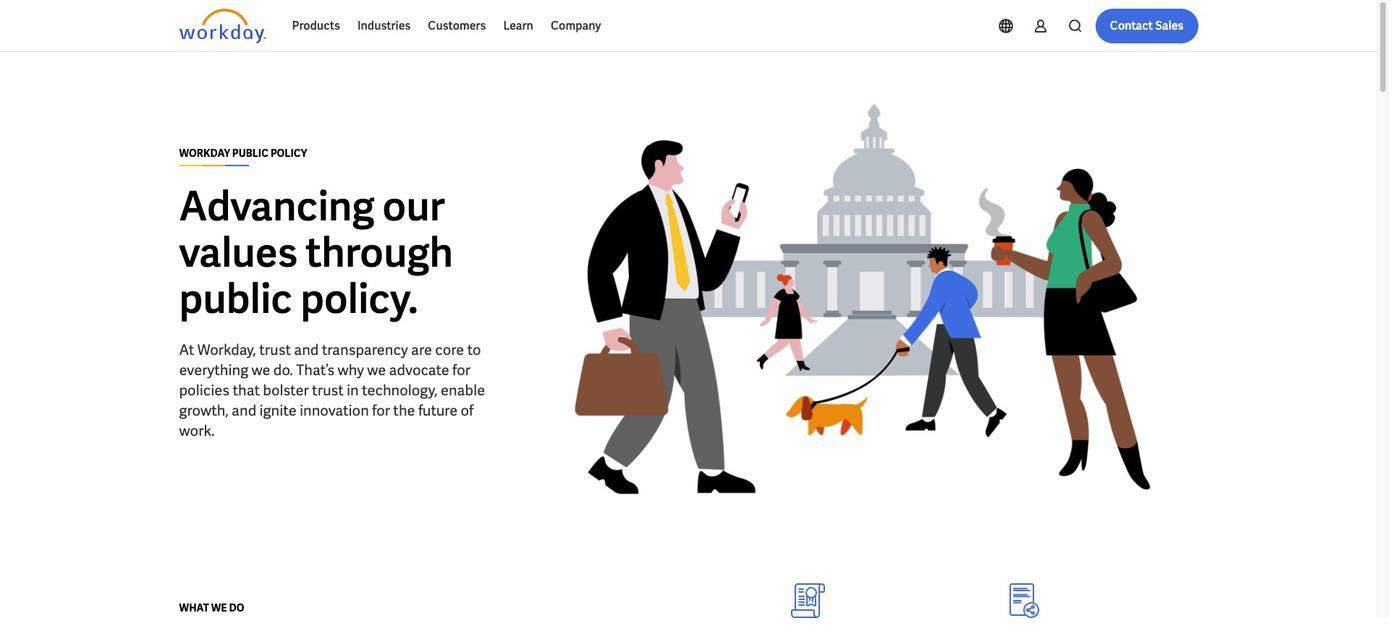 Task type: locate. For each thing, give the bounding box(es) containing it.
advancing
[[179, 180, 375, 233]]

at
[[179, 341, 194, 359]]

contact sales link
[[1096, 9, 1198, 43]]

policy
[[271, 147, 307, 160]]

for
[[452, 361, 471, 380], [372, 401, 390, 420]]

we
[[211, 602, 227, 615]]

why
[[338, 361, 364, 380]]

to
[[467, 341, 481, 359]]

we left do.
[[251, 361, 270, 380]]

we
[[251, 361, 270, 380], [367, 361, 386, 380]]

learn
[[503, 18, 533, 33]]

1 horizontal spatial and
[[294, 341, 319, 359]]

that
[[233, 381, 260, 400]]

contact
[[1110, 18, 1153, 33]]

0 horizontal spatial and
[[232, 401, 256, 420]]

and up that's at bottom
[[294, 341, 319, 359]]

and
[[294, 341, 319, 359], [232, 401, 256, 420]]

0 vertical spatial trust
[[259, 341, 291, 359]]

1 vertical spatial and
[[232, 401, 256, 420]]

0 horizontal spatial trust
[[259, 341, 291, 359]]

do.
[[273, 361, 293, 380]]

technology,
[[362, 381, 438, 400]]

1 horizontal spatial trust
[[312, 381, 344, 400]]

industries
[[357, 18, 411, 33]]

future
[[418, 401, 458, 420]]

bolster
[[263, 381, 309, 400]]

0 horizontal spatial for
[[372, 401, 390, 420]]

we down transparency
[[367, 361, 386, 380]]

1 horizontal spatial we
[[367, 361, 386, 380]]

do
[[229, 602, 244, 615]]

company
[[551, 18, 601, 33]]

public
[[232, 147, 269, 160]]

trust up do.
[[259, 341, 291, 359]]

1 vertical spatial trust
[[312, 381, 344, 400]]

policies
[[179, 381, 230, 400]]

and down that
[[232, 401, 256, 420]]

industries button
[[349, 9, 419, 43]]

that's
[[296, 361, 335, 380]]

0 vertical spatial for
[[452, 361, 471, 380]]

2 we from the left
[[367, 361, 386, 380]]

what we do
[[179, 602, 244, 615]]

1 vertical spatial for
[[372, 401, 390, 420]]

sales
[[1155, 18, 1184, 33]]

transparency
[[322, 341, 408, 359]]

trust up innovation
[[312, 381, 344, 400]]

enable
[[441, 381, 485, 400]]

for up enable
[[452, 361, 471, 380]]

for left the
[[372, 401, 390, 420]]

workday,
[[197, 341, 256, 359]]

learn button
[[495, 9, 542, 43]]

products button
[[283, 9, 349, 43]]

workday
[[179, 147, 230, 160]]

trust
[[259, 341, 291, 359], [312, 381, 344, 400]]

are
[[411, 341, 432, 359]]

customers
[[428, 18, 486, 33]]

go to the homepage image
[[179, 9, 266, 43]]

0 horizontal spatial we
[[251, 361, 270, 380]]

advocate
[[389, 361, 449, 380]]

of
[[461, 401, 474, 420]]

through
[[306, 226, 453, 279]]

ignite
[[259, 401, 297, 420]]



Task type: describe. For each thing, give the bounding box(es) containing it.
products
[[292, 18, 340, 33]]

0 vertical spatial and
[[294, 341, 319, 359]]

policy.
[[301, 273, 418, 325]]

core
[[435, 341, 464, 359]]

1 horizontal spatial for
[[452, 361, 471, 380]]

at workday, trust and transparency are core to everything we do. that's why we advocate for policies that bolster trust in technology, enable growth, and ignite innovation for the future of work.
[[179, 341, 485, 440]]

values
[[179, 226, 298, 279]]

public
[[179, 273, 293, 325]]

customers button
[[419, 9, 495, 43]]

company button
[[542, 9, 610, 43]]

our
[[383, 180, 445, 233]]

in
[[347, 381, 359, 400]]

innovation
[[300, 401, 369, 420]]

work.
[[179, 422, 215, 440]]

'' image
[[527, 75, 1198, 523]]

1 we from the left
[[251, 361, 270, 380]]

advancing our values through public policy.
[[179, 180, 453, 325]]

what
[[179, 602, 209, 615]]

the
[[393, 401, 415, 420]]

everything
[[179, 361, 248, 380]]

contact sales
[[1110, 18, 1184, 33]]

growth,
[[179, 401, 229, 420]]

workday public policy
[[179, 147, 307, 160]]



Task type: vqa. For each thing, say whether or not it's contained in the screenshot.
ADDRESS at the bottom
no



